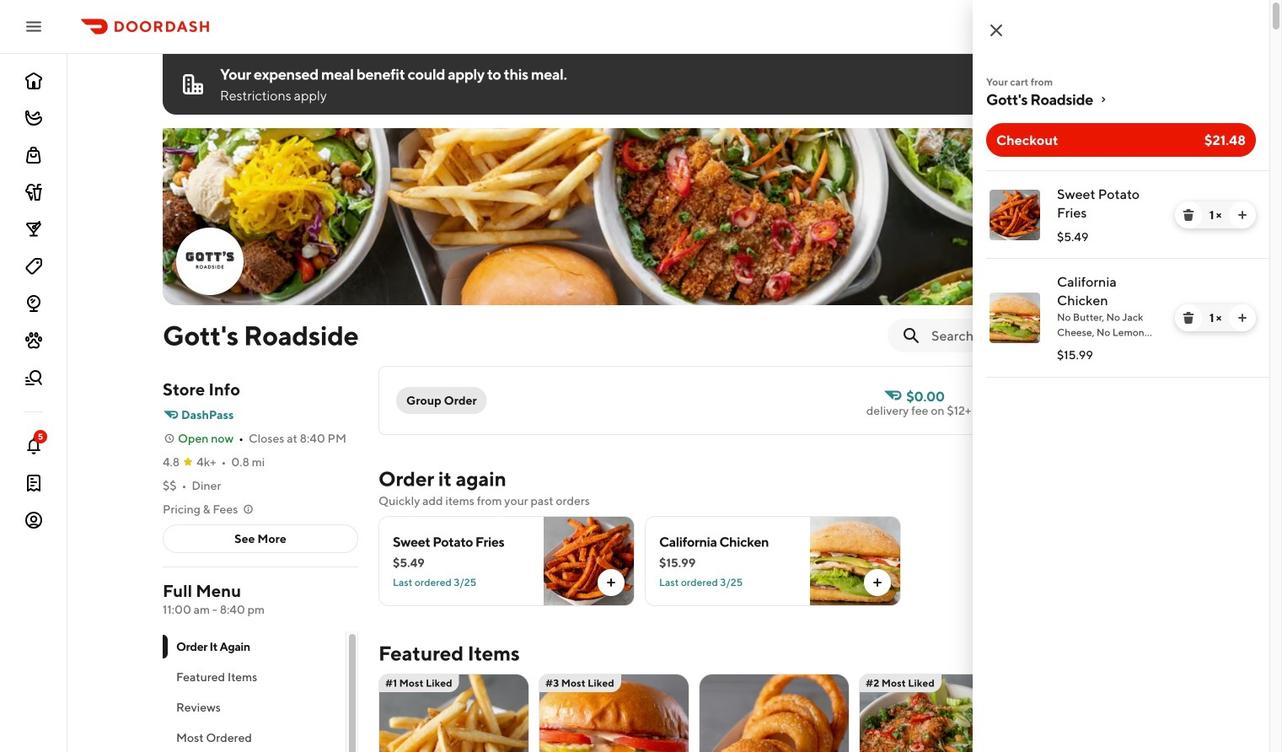 Task type: locate. For each thing, give the bounding box(es) containing it.
2 heading from the top
[[379, 640, 520, 667]]

fries image
[[380, 674, 529, 752]]

open menu image
[[24, 16, 44, 37]]

1 vertical spatial heading
[[379, 640, 520, 667]]

heading
[[379, 466, 507, 493], [379, 640, 520, 667]]

cheeseburger image
[[540, 674, 689, 752]]

onion rings image
[[700, 674, 849, 752]]

list
[[973, 170, 1270, 378]]

1 heading from the top
[[379, 466, 507, 493]]

add one to cart image
[[1236, 208, 1250, 222]]

gott's roadside image
[[163, 128, 1175, 305], [178, 229, 242, 293]]

california chicken image
[[990, 293, 1041, 343]]

0 vertical spatial heading
[[379, 466, 507, 493]]

add item to cart image
[[605, 576, 618, 590]]



Task type: describe. For each thing, give the bounding box(es) containing it.
Item Search search field
[[932, 326, 1161, 345]]

remove item from cart image
[[1182, 311, 1196, 325]]

add item to cart image
[[871, 576, 885, 590]]

add one to cart image
[[1236, 311, 1250, 325]]

sweet potato fries image
[[990, 190, 1041, 240]]

vietnamese chicken salad image
[[860, 674, 1009, 752]]

remove item from cart image
[[1182, 208, 1196, 222]]

close image
[[987, 20, 1007, 40]]



Task type: vqa. For each thing, say whether or not it's contained in the screenshot.
Onion Rings Image
yes



